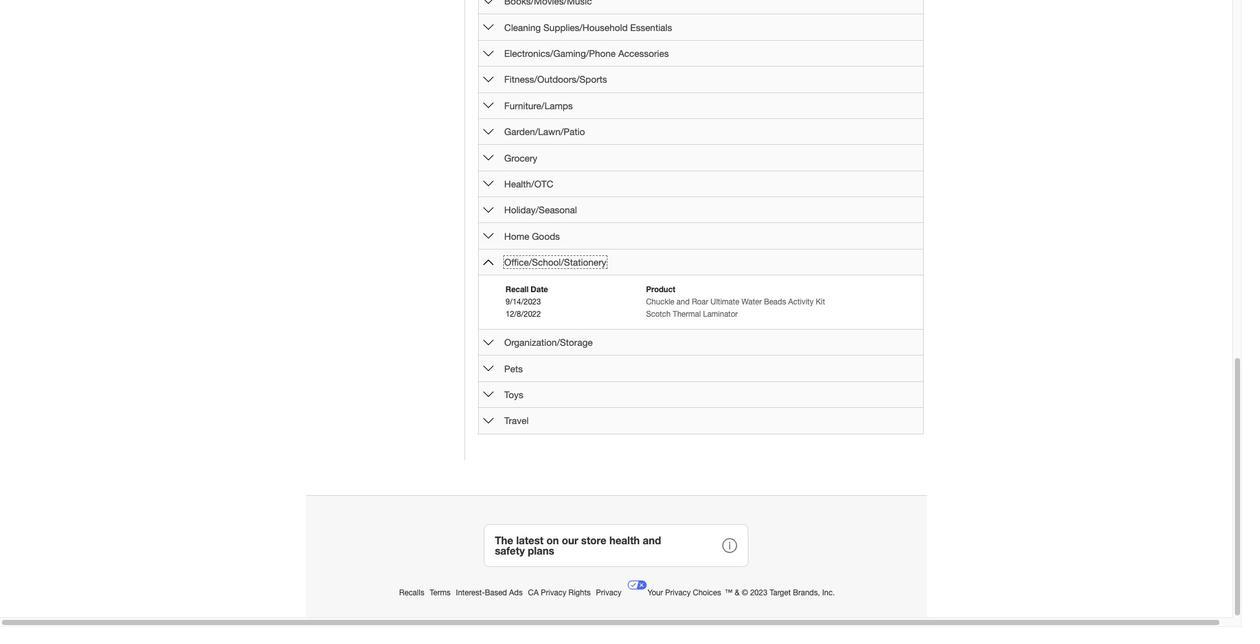 Task type: vqa. For each thing, say whether or not it's contained in the screenshot.
LATEST
yes



Task type: locate. For each thing, give the bounding box(es) containing it.
9/14/2023
[[506, 298, 541, 307]]

3 privacy from the left
[[665, 589, 691, 598]]

row down roar in the right top of the page
[[504, 309, 906, 322]]

2 row from the top
[[504, 309, 906, 322]]

2 privacy from the left
[[596, 589, 622, 598]]

recalls link
[[399, 589, 427, 598]]

privacy link
[[596, 589, 624, 598]]

6 circle arrow e image from the top
[[483, 364, 494, 374]]

circle arrow e image
[[483, 22, 494, 32], [483, 74, 494, 85], [483, 127, 494, 137], [483, 179, 494, 189], [483, 231, 494, 241], [483, 338, 494, 348], [483, 390, 494, 400]]

and up thermal
[[677, 298, 690, 307]]

laminator
[[703, 310, 738, 319]]

home goods
[[504, 231, 560, 242]]

circle arrow e image for home goods
[[483, 231, 494, 241]]

recalls terms interest-based ads ca privacy rights privacy
[[399, 589, 624, 598]]

row containing 9/14/2023
[[504, 296, 906, 309]]

accessories
[[618, 48, 669, 59]]

electronics/gaming/phone
[[504, 48, 616, 59]]

©
[[742, 589, 748, 598]]

7 circle arrow e image from the top
[[483, 416, 494, 426]]

0 vertical spatial and
[[677, 298, 690, 307]]

4 circle arrow e image from the top
[[483, 179, 494, 189]]

toys link
[[504, 389, 523, 400]]

and right health
[[643, 534, 661, 546]]

row up scotch thermal laminator
[[504, 296, 906, 309]]

grocery link
[[504, 152, 538, 163]]

recalls
[[399, 589, 424, 598]]

privacy right ca
[[541, 589, 566, 598]]

ultimate
[[711, 298, 740, 307]]

4 circle arrow e image from the top
[[483, 153, 494, 163]]

recall
[[506, 285, 529, 295]]

™
[[725, 589, 733, 598]]

6 circle arrow e image from the top
[[483, 338, 494, 348]]

home
[[504, 231, 529, 242]]

&
[[735, 589, 740, 598]]

1 row from the top
[[504, 296, 906, 309]]

electronics/gaming/phone accessories link
[[504, 48, 669, 59]]

privacy right rights
[[596, 589, 622, 598]]

2 horizontal spatial privacy
[[665, 589, 691, 598]]

2 circle arrow e image from the top
[[483, 74, 494, 85]]

circle arrow e image for grocery
[[483, 153, 494, 163]]

supplies/household
[[544, 22, 628, 33]]

™ & © 2023 target brands, inc.
[[725, 589, 835, 598]]

chuckle
[[646, 298, 675, 307]]

and inside row
[[677, 298, 690, 307]]

terms
[[430, 589, 451, 598]]

1 horizontal spatial and
[[677, 298, 690, 307]]

thermal
[[673, 310, 701, 319]]

row
[[504, 296, 906, 309], [504, 309, 906, 322]]

and inside the latest on our store health and safety plans
[[643, 534, 661, 546]]

interest-
[[456, 589, 485, 598]]

1 vertical spatial and
[[643, 534, 661, 546]]

3 circle arrow e image from the top
[[483, 100, 494, 111]]

circle arrow e image for health/otc
[[483, 179, 494, 189]]

cleaning supplies/household essentials link
[[504, 22, 672, 33]]

circle arrow e image for pets
[[483, 364, 494, 374]]

pets link
[[504, 363, 523, 374]]

circle arrow e image for fitness/outdoors/sports
[[483, 74, 494, 85]]

2023
[[750, 589, 768, 598]]

health/otc
[[504, 179, 554, 190]]

0 horizontal spatial and
[[643, 534, 661, 546]]

5 circle arrow e image from the top
[[483, 205, 494, 215]]

7 circle arrow e image from the top
[[483, 390, 494, 400]]

your privacy choices
[[648, 589, 721, 598]]

1 circle arrow e image from the top
[[483, 22, 494, 32]]

scotch thermal laminator
[[646, 310, 738, 319]]

1 horizontal spatial privacy
[[596, 589, 622, 598]]

the
[[495, 534, 513, 546]]

holiday/seasonal
[[504, 205, 577, 216]]

circle arrow s image
[[483, 257, 494, 268]]

2 circle arrow e image from the top
[[483, 48, 494, 59]]

privacy
[[541, 589, 566, 598], [596, 589, 622, 598], [665, 589, 691, 598]]

scotch
[[646, 310, 671, 319]]

our
[[562, 534, 578, 546]]

5 circle arrow e image from the top
[[483, 231, 494, 241]]

activity
[[788, 298, 814, 307]]

circle arrow e image for holiday/seasonal
[[483, 205, 494, 215]]

health
[[609, 534, 640, 546]]

ca privacy rights link
[[528, 589, 593, 598]]

your
[[648, 589, 663, 598]]

3 circle arrow e image from the top
[[483, 127, 494, 137]]

ads
[[509, 589, 523, 598]]

fitness/outdoors/sports
[[504, 74, 607, 85]]

home goods link
[[504, 231, 560, 242]]

toys
[[504, 389, 523, 400]]

water
[[742, 298, 762, 307]]

circle arrow e image
[[483, 0, 494, 6], [483, 48, 494, 59], [483, 100, 494, 111], [483, 153, 494, 163], [483, 205, 494, 215], [483, 364, 494, 374], [483, 416, 494, 426]]

and
[[677, 298, 690, 307], [643, 534, 661, 546]]

0 horizontal spatial privacy
[[541, 589, 566, 598]]

privacy right 'your'
[[665, 589, 691, 598]]



Task type: describe. For each thing, give the bounding box(es) containing it.
travel
[[504, 416, 529, 427]]

inc.
[[822, 589, 835, 598]]

circle arrow e image for toys
[[483, 390, 494, 400]]

the latest on our store health and safety plans link
[[484, 524, 749, 567]]

organization/storage
[[504, 337, 593, 348]]

cleaning supplies/household essentials
[[504, 22, 672, 33]]

pets
[[504, 363, 523, 374]]

based
[[485, 589, 507, 598]]

circle arrow e image for cleaning supplies/household essentials
[[483, 22, 494, 32]]

holiday/seasonal link
[[504, 205, 577, 216]]

chuckle and roar ultimate water beads activity kit
[[646, 298, 825, 307]]

choices
[[693, 589, 721, 598]]

date
[[531, 285, 548, 295]]

chuckle and roar ultimate water beads activity kit link
[[646, 298, 825, 307]]

circle arrow e image for travel
[[483, 416, 494, 426]]

interest-based ads link
[[456, 589, 525, 598]]

12/8/2022
[[506, 310, 541, 319]]

circle arrow e image for electronics/gaming/phone accessories
[[483, 48, 494, 59]]

office/school/stationery link
[[504, 257, 606, 268]]

organization/storage link
[[504, 337, 593, 348]]

ca
[[528, 589, 539, 598]]

furniture/lamps
[[504, 100, 573, 111]]

garden/lawn/patio link
[[504, 126, 585, 137]]

furniture/lamps link
[[504, 100, 573, 111]]

office/school/stationery
[[504, 257, 606, 268]]

terms link
[[430, 589, 453, 598]]

target
[[770, 589, 791, 598]]

the latest on our store health and safety plans
[[495, 534, 661, 557]]

brands,
[[793, 589, 820, 598]]

product
[[646, 285, 676, 295]]

safety
[[495, 545, 525, 557]]

circle arrow e image for garden/lawn/patio
[[483, 127, 494, 137]]

rights
[[569, 589, 591, 598]]

logo image
[[627, 575, 648, 596]]

scotch thermal laminator link
[[646, 310, 738, 319]]

fitness/outdoors/sports link
[[504, 74, 607, 85]]

recall date
[[506, 285, 548, 295]]

1 circle arrow e image from the top
[[483, 0, 494, 6]]

garden/lawn/patio
[[504, 126, 585, 137]]

travel link
[[504, 416, 529, 427]]

kit
[[816, 298, 825, 307]]

electronics/gaming/phone accessories
[[504, 48, 669, 59]]

beads
[[764, 298, 786, 307]]

essentials
[[630, 22, 672, 33]]

your privacy choices link
[[627, 575, 724, 598]]

cleaning
[[504, 22, 541, 33]]

grocery
[[504, 152, 538, 163]]

1 privacy from the left
[[541, 589, 566, 598]]

store
[[581, 534, 607, 546]]

circle arrow e image for furniture/lamps
[[483, 100, 494, 111]]

on
[[547, 534, 559, 546]]

latest
[[516, 534, 544, 546]]

health/otc link
[[504, 179, 554, 190]]

roar
[[692, 298, 709, 307]]

goods
[[532, 231, 560, 242]]

row containing 12/8/2022
[[504, 309, 906, 322]]

plans
[[528, 545, 554, 557]]

circle arrow e image for organization/storage
[[483, 338, 494, 348]]



